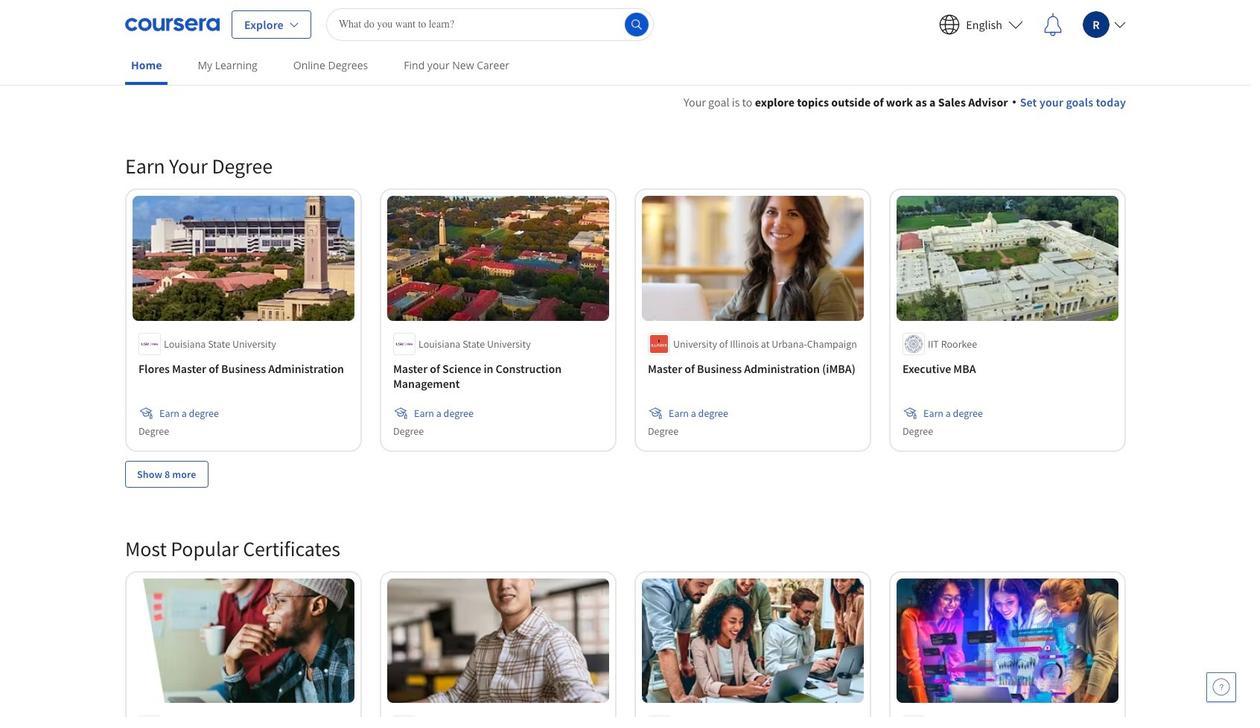 Task type: describe. For each thing, give the bounding box(es) containing it.
help center image
[[1213, 679, 1230, 696]]



Task type: vqa. For each thing, say whether or not it's contained in the screenshot.
Earn Your Degree Collection element
yes



Task type: locate. For each thing, give the bounding box(es) containing it.
most popular certificates collection element
[[116, 511, 1135, 717]]

What do you want to learn? text field
[[326, 8, 654, 41]]

None search field
[[326, 8, 654, 41]]

coursera image
[[125, 12, 220, 36]]

main content
[[0, 75, 1251, 717]]

earn your degree collection element
[[116, 129, 1135, 511]]



